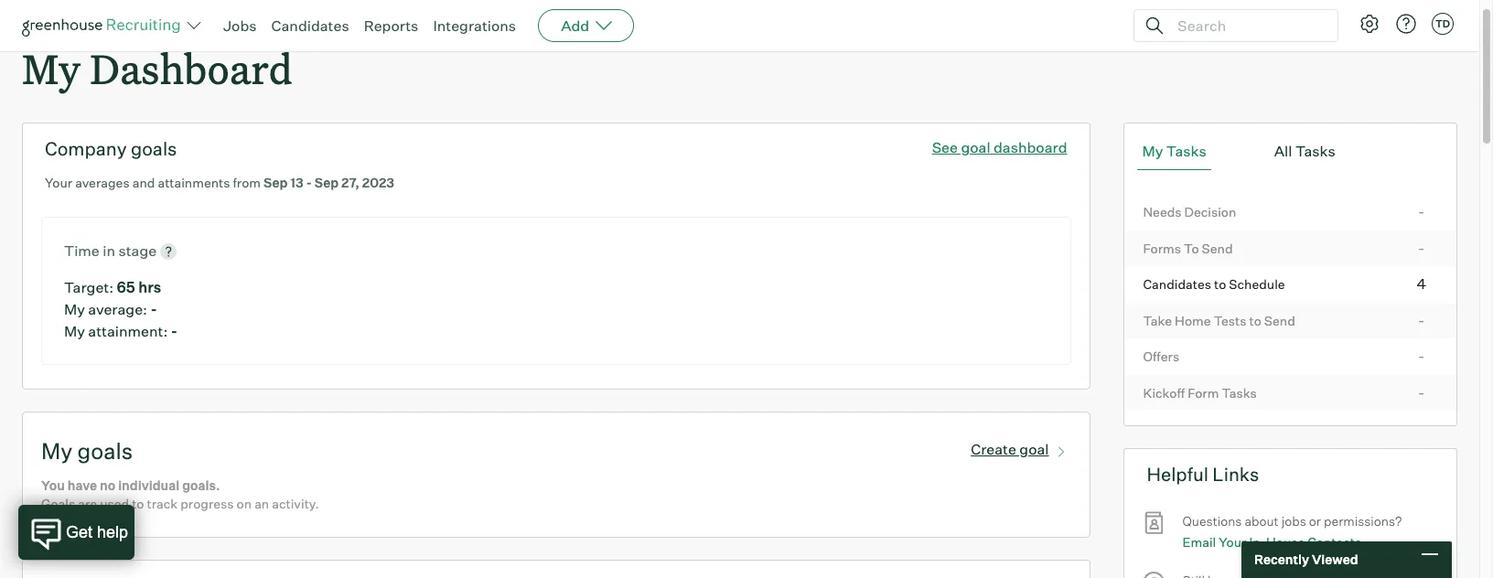 Task type: vqa. For each thing, say whether or not it's contained in the screenshot.


Task type: describe. For each thing, give the bounding box(es) containing it.
home
[[1175, 313, 1211, 328]]

reports
[[364, 16, 419, 35]]

0 vertical spatial your
[[45, 175, 72, 191]]

company goals
[[45, 137, 177, 160]]

jobs
[[1282, 514, 1307, 529]]

see
[[932, 138, 958, 157]]

candidates to schedule
[[1144, 277, 1286, 292]]

jobs link
[[223, 16, 257, 35]]

kickoff form tasks
[[1144, 385, 1257, 401]]

viewed
[[1312, 552, 1359, 568]]

configure image
[[1359, 13, 1381, 35]]

td
[[1436, 17, 1451, 30]]

form
[[1188, 385, 1220, 401]]

hrs
[[138, 278, 161, 296]]

attainments
[[158, 175, 230, 191]]

13
[[290, 175, 304, 191]]

goal for company goals
[[961, 138, 991, 157]]

27,
[[341, 175, 360, 191]]

track
[[147, 496, 178, 511]]

email your in-house contacts link
[[1183, 532, 1362, 553]]

my goals
[[41, 437, 133, 465]]

you
[[41, 477, 65, 493]]

dashboard
[[994, 138, 1068, 157]]

decision
[[1185, 204, 1237, 220]]

take home tests to send
[[1144, 313, 1296, 328]]

needs decision
[[1144, 204, 1237, 220]]

tasks for my tasks
[[1167, 142, 1207, 160]]

kickoff
[[1144, 385, 1185, 401]]

in-
[[1250, 534, 1267, 550]]

td button
[[1432, 13, 1454, 35]]

company
[[45, 137, 127, 160]]

links
[[1213, 463, 1260, 486]]

you have no individual goals. goals are used to track progress on an activity.
[[41, 477, 319, 511]]

create goal link
[[971, 436, 1071, 458]]

forms to send
[[1144, 240, 1233, 256]]

integrations link
[[433, 16, 516, 35]]

create
[[971, 440, 1017, 458]]

from
[[233, 175, 261, 191]]

an
[[255, 496, 269, 511]]

are
[[78, 496, 97, 511]]

add button
[[538, 9, 634, 42]]

averages
[[75, 175, 130, 191]]

my for dashboard
[[22, 41, 80, 95]]

my for tasks
[[1143, 142, 1164, 160]]

needs
[[1144, 204, 1182, 220]]

td button
[[1429, 9, 1458, 38]]

reports link
[[364, 16, 419, 35]]

progress
[[180, 496, 234, 511]]

take
[[1144, 313, 1173, 328]]

all tasks button
[[1270, 133, 1341, 170]]

recently viewed
[[1255, 552, 1359, 568]]

all
[[1275, 142, 1293, 160]]

tasks for all tasks
[[1296, 142, 1336, 160]]

helpful links
[[1147, 463, 1260, 486]]

attainment:
[[88, 322, 168, 340]]

time in
[[64, 241, 118, 260]]

4
[[1417, 275, 1427, 293]]

Search text field
[[1173, 12, 1322, 39]]

candidates link
[[271, 16, 349, 35]]



Task type: locate. For each thing, give the bounding box(es) containing it.
individual
[[118, 477, 180, 493]]

tasks right all on the right top of page
[[1296, 142, 1336, 160]]

to down individual
[[132, 496, 144, 511]]

0 vertical spatial goals
[[131, 137, 177, 160]]

your left in-
[[1219, 534, 1247, 550]]

send right to
[[1202, 240, 1233, 256]]

1 horizontal spatial candidates
[[1144, 277, 1212, 292]]

1 vertical spatial send
[[1265, 313, 1296, 328]]

to inside you have no individual goals. goals are used to track progress on an activity.
[[132, 496, 144, 511]]

tasks inside "button"
[[1167, 142, 1207, 160]]

sep left the '27,' at the top left of page
[[315, 175, 339, 191]]

about
[[1245, 514, 1279, 529]]

1 sep from the left
[[264, 175, 288, 191]]

have
[[67, 477, 97, 493]]

your averages and attainments from sep 13 - sep 27, 2023
[[45, 175, 395, 191]]

see goal dashboard
[[932, 138, 1068, 157]]

goals up no
[[77, 437, 133, 465]]

tasks right form
[[1222, 385, 1257, 401]]

target: 65 hrs my average: - my attainment: -
[[64, 278, 178, 340]]

stage
[[118, 241, 157, 260]]

integrations
[[433, 16, 516, 35]]

in
[[103, 241, 115, 260]]

goal right the create
[[1020, 440, 1049, 458]]

1 vertical spatial your
[[1219, 534, 1247, 550]]

used
[[100, 496, 129, 511]]

or
[[1310, 514, 1322, 529]]

add
[[561, 16, 590, 35]]

average:
[[88, 300, 147, 318]]

1 vertical spatial to
[[1250, 313, 1262, 328]]

offers
[[1144, 349, 1180, 364]]

permissions?
[[1324, 514, 1403, 529]]

and
[[132, 175, 155, 191]]

goal for my goals
[[1020, 440, 1049, 458]]

no
[[100, 477, 116, 493]]

candidates down forms to send
[[1144, 277, 1212, 292]]

goals up 'and'
[[131, 137, 177, 160]]

0 horizontal spatial tasks
[[1167, 142, 1207, 160]]

house
[[1267, 534, 1305, 550]]

2 sep from the left
[[315, 175, 339, 191]]

recently
[[1255, 552, 1310, 568]]

my inside "button"
[[1143, 142, 1164, 160]]

your down company
[[45, 175, 72, 191]]

2 vertical spatial to
[[132, 496, 144, 511]]

to up the take home tests to send
[[1215, 277, 1227, 292]]

all tasks
[[1275, 142, 1336, 160]]

0 horizontal spatial send
[[1202, 240, 1233, 256]]

1 horizontal spatial send
[[1265, 313, 1296, 328]]

tab list
[[1138, 133, 1444, 170]]

candidates for candidates to schedule
[[1144, 277, 1212, 292]]

1 horizontal spatial tasks
[[1222, 385, 1257, 401]]

to right tests
[[1250, 313, 1262, 328]]

2023
[[362, 175, 395, 191]]

tasks up needs decision
[[1167, 142, 1207, 160]]

goals
[[131, 137, 177, 160], [77, 437, 133, 465]]

0 horizontal spatial candidates
[[271, 16, 349, 35]]

1 vertical spatial goals
[[77, 437, 133, 465]]

tasks inside button
[[1296, 142, 1336, 160]]

sep
[[264, 175, 288, 191], [315, 175, 339, 191]]

1 horizontal spatial goal
[[1020, 440, 1049, 458]]

helpful
[[1147, 463, 1209, 486]]

0 vertical spatial goal
[[961, 138, 991, 157]]

0 vertical spatial send
[[1202, 240, 1233, 256]]

goals for company goals
[[131, 137, 177, 160]]

2 horizontal spatial tasks
[[1296, 142, 1336, 160]]

schedule
[[1230, 277, 1286, 292]]

target:
[[64, 278, 114, 296]]

0 horizontal spatial to
[[132, 496, 144, 511]]

goal
[[961, 138, 991, 157], [1020, 440, 1049, 458]]

questions
[[1183, 514, 1242, 529]]

2 horizontal spatial to
[[1250, 313, 1262, 328]]

tasks
[[1167, 142, 1207, 160], [1296, 142, 1336, 160], [1222, 385, 1257, 401]]

see goal dashboard link
[[932, 138, 1068, 157]]

1 vertical spatial goal
[[1020, 440, 1049, 458]]

0 horizontal spatial your
[[45, 175, 72, 191]]

on
[[237, 496, 252, 511]]

my for goals
[[41, 437, 73, 465]]

email
[[1183, 534, 1217, 550]]

0 vertical spatial to
[[1215, 277, 1227, 292]]

to
[[1184, 240, 1200, 256]]

forms
[[1144, 240, 1182, 256]]

0 horizontal spatial sep
[[264, 175, 288, 191]]

65
[[117, 278, 135, 296]]

1 horizontal spatial sep
[[315, 175, 339, 191]]

contacts
[[1308, 534, 1362, 550]]

candidates
[[271, 16, 349, 35], [1144, 277, 1212, 292]]

0 vertical spatial candidates
[[271, 16, 349, 35]]

send
[[1202, 240, 1233, 256], [1265, 313, 1296, 328]]

questions about jobs or permissions? email your in-house contacts
[[1183, 514, 1403, 550]]

my
[[22, 41, 80, 95], [1143, 142, 1164, 160], [64, 300, 85, 318], [64, 322, 85, 340], [41, 437, 73, 465]]

goals.
[[182, 477, 220, 493]]

my dashboard
[[22, 41, 293, 95]]

candidates for candidates
[[271, 16, 349, 35]]

create goal
[[971, 440, 1049, 458]]

1 vertical spatial candidates
[[1144, 277, 1212, 292]]

candidates right jobs
[[271, 16, 349, 35]]

1 horizontal spatial to
[[1215, 277, 1227, 292]]

goal right see
[[961, 138, 991, 157]]

-
[[306, 175, 312, 191], [1419, 202, 1425, 221], [1419, 239, 1425, 257], [151, 300, 157, 318], [1419, 311, 1425, 329], [171, 322, 178, 340], [1419, 347, 1425, 365], [1419, 383, 1425, 402]]

tests
[[1214, 313, 1247, 328]]

dashboard
[[90, 41, 293, 95]]

greenhouse recruiting image
[[22, 15, 187, 37]]

my tasks
[[1143, 142, 1207, 160]]

your inside questions about jobs or permissions? email your in-house contacts
[[1219, 534, 1247, 550]]

0 horizontal spatial goal
[[961, 138, 991, 157]]

activity.
[[272, 496, 319, 511]]

send down the "schedule"
[[1265, 313, 1296, 328]]

jobs
[[223, 16, 257, 35]]

goals
[[41, 496, 75, 511]]

time
[[64, 241, 100, 260]]

my tasks button
[[1138, 133, 1212, 170]]

tab list containing my tasks
[[1138, 133, 1444, 170]]

to
[[1215, 277, 1227, 292], [1250, 313, 1262, 328], [132, 496, 144, 511]]

1 horizontal spatial your
[[1219, 534, 1247, 550]]

your
[[45, 175, 72, 191], [1219, 534, 1247, 550]]

goals for my goals
[[77, 437, 133, 465]]

sep left 13
[[264, 175, 288, 191]]



